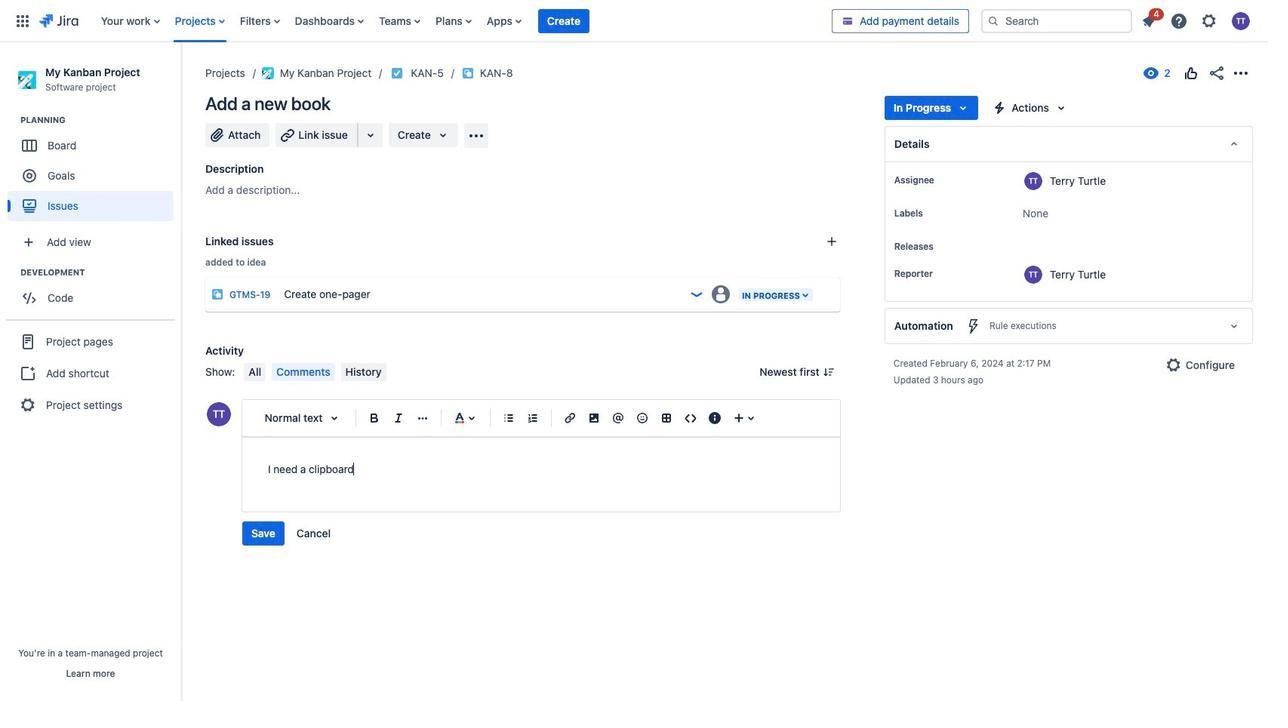 Task type: describe. For each thing, give the bounding box(es) containing it.
more information about terry turtle image for the reporter pin to top. only you can see pinned fields. image
[[1025, 266, 1043, 284]]

notifications image
[[1140, 12, 1158, 30]]

your profile and settings image
[[1232, 12, 1250, 30]]

Comment - Main content area, start typing to enter text. text field
[[268, 461, 815, 479]]

link image
[[561, 409, 579, 427]]

subtask image
[[462, 67, 474, 79]]

automation element
[[885, 308, 1254, 344]]

link an issue image
[[826, 236, 838, 248]]

emoji image
[[634, 409, 652, 427]]

planning image
[[2, 111, 20, 129]]

table image
[[658, 409, 676, 427]]

help image
[[1170, 12, 1189, 30]]

info panel image
[[706, 409, 724, 427]]

vote options: no one has voted for this issue yet. image
[[1183, 64, 1201, 82]]

Search field
[[982, 9, 1133, 33]]

1 horizontal spatial list
[[1136, 6, 1260, 34]]

goal image
[[23, 169, 36, 183]]

task image
[[391, 67, 403, 79]]

heading for planning image
[[20, 114, 180, 126]]

details element
[[885, 126, 1254, 162]]

italic ⌘i image
[[390, 409, 408, 427]]

labels pin to top. only you can see pinned fields. image
[[926, 208, 938, 220]]

development image
[[2, 264, 20, 282]]

issue type: sub-task image
[[211, 288, 224, 301]]

link web pages and more image
[[362, 126, 380, 144]]

code snippet image
[[682, 409, 700, 427]]

mention image
[[609, 409, 628, 427]]

primary element
[[9, 0, 832, 42]]



Task type: locate. For each thing, give the bounding box(es) containing it.
list item inside list
[[1136, 6, 1164, 33]]

list item
[[538, 0, 590, 42], [1136, 6, 1164, 33]]

list
[[93, 0, 832, 42], [1136, 6, 1260, 34]]

None search field
[[982, 9, 1133, 33]]

1 vertical spatial heading
[[20, 267, 180, 279]]

copy link to issue image
[[510, 66, 522, 79]]

1 horizontal spatial list item
[[1136, 6, 1164, 33]]

add image, video, or file image
[[585, 409, 603, 427]]

banner
[[0, 0, 1269, 42]]

reporter pin to top. only you can see pinned fields. image
[[936, 268, 948, 280]]

list up vote options: no one has voted for this issue yet. icon
[[1136, 6, 1260, 34]]

more information about terry turtle image for "assignee pin to top. only you can see pinned fields." 'image'
[[1025, 172, 1043, 190]]

menu bar
[[241, 363, 389, 381]]

numbered list ⌘⇧7 image
[[524, 409, 542, 427]]

my kanban project image
[[262, 67, 274, 79]]

2 more information about terry turtle image from the top
[[1025, 266, 1043, 284]]

more information about terry turtle image up automation element
[[1025, 266, 1043, 284]]

sidebar element
[[0, 42, 181, 702]]

jira image
[[39, 12, 78, 30], [39, 12, 78, 30]]

group
[[8, 114, 180, 226], [8, 267, 180, 318], [6, 320, 175, 427], [242, 522, 340, 546]]

0 vertical spatial more information about terry turtle image
[[1025, 172, 1043, 190]]

heading for development "icon"
[[20, 267, 180, 279]]

settings image
[[1201, 12, 1219, 30]]

sidebar navigation image
[[165, 60, 198, 91]]

0 horizontal spatial list
[[93, 0, 832, 42]]

1 heading from the top
[[20, 114, 180, 126]]

1 more information about terry turtle image from the top
[[1025, 172, 1043, 190]]

bold ⌘b image
[[365, 409, 384, 427]]

0 horizontal spatial list item
[[538, 0, 590, 42]]

actions image
[[1232, 64, 1250, 82]]

add app image
[[467, 126, 485, 145]]

more formatting image
[[414, 409, 432, 427]]

bullet list ⌘⇧8 image
[[500, 409, 518, 427]]

more information about terry turtle image
[[1025, 172, 1043, 190], [1025, 266, 1043, 284]]

0 vertical spatial heading
[[20, 114, 180, 126]]

priority: low image
[[689, 287, 704, 302]]

2 heading from the top
[[20, 267, 180, 279]]

heading
[[20, 114, 180, 126], [20, 267, 180, 279]]

1 vertical spatial more information about terry turtle image
[[1025, 266, 1043, 284]]

more information about terry turtle image down details element
[[1025, 172, 1043, 190]]

appswitcher icon image
[[14, 12, 32, 30]]

list up subtask icon
[[93, 0, 832, 42]]

assignee pin to top. only you can see pinned fields. image
[[938, 174, 950, 187]]

search image
[[988, 15, 1000, 27]]



Task type: vqa. For each thing, say whether or not it's contained in the screenshot.
Teams
no



